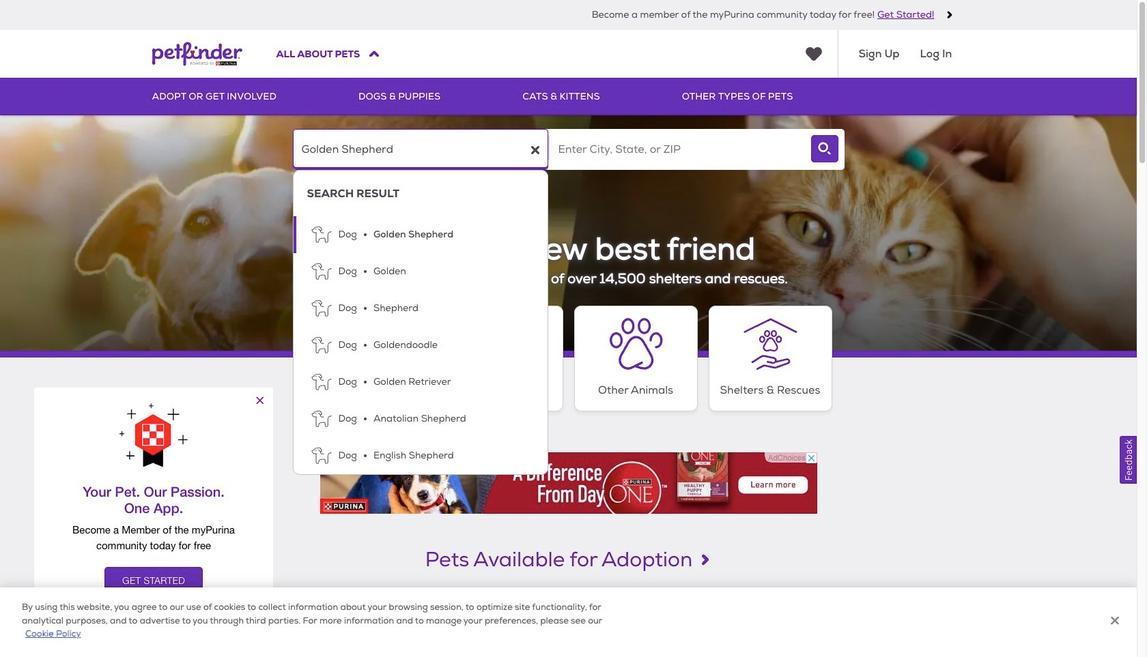 Task type: vqa. For each thing, say whether or not it's contained in the screenshot.
Advertisement element on the bottom
yes



Task type: locate. For each thing, give the bounding box(es) containing it.
Enter City, State, or ZIP text field
[[550, 129, 805, 170]]

animal search suggestions list box
[[293, 170, 548, 476]]

miley, adoptable, senior female mixed breed, in naples, fl. image
[[490, 589, 648, 658]]

favorite rocky image
[[281, 602, 298, 619]]

favorite rizzo image
[[450, 602, 467, 619]]

Search Terrier, Kitten, etc. text field
[[293, 129, 548, 170]]

rizzo, adoptable, baby female shepherd & labrador retriever, in jardines de san manuel, pue. image
[[321, 589, 479, 658]]

petfinder logo image
[[152, 30, 242, 78]]



Task type: describe. For each thing, give the bounding box(es) containing it.
privacy alert dialog
[[0, 589, 1138, 658]]

advertisement element
[[320, 453, 818, 514]]

primary element
[[152, 78, 986, 115]]

rocky, adoptable, senior male mixed breed, in naples, fl. image
[[152, 589, 310, 658]]



